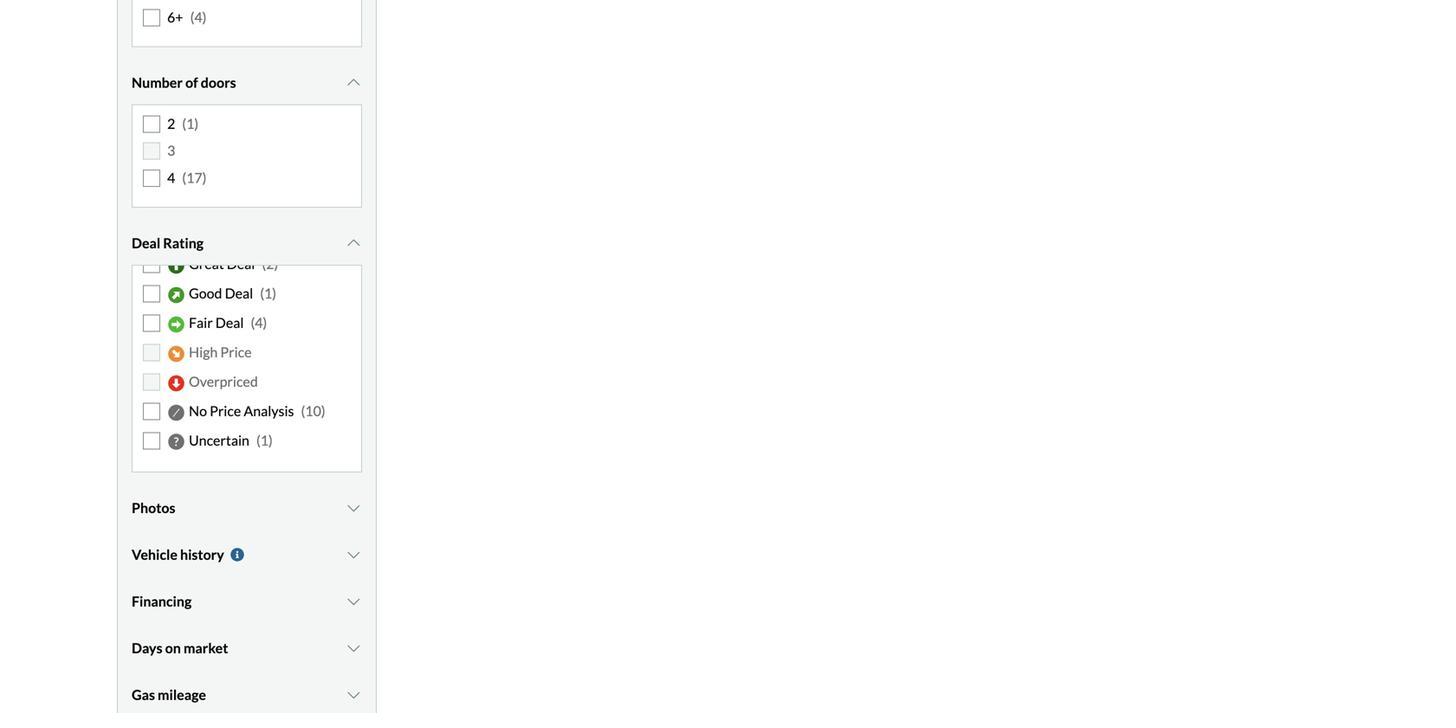 Task type: vqa. For each thing, say whether or not it's contained in the screenshot.


Task type: describe. For each thing, give the bounding box(es) containing it.
deal for fair deal
[[216, 314, 244, 331]]

1 vertical spatial (4)
[[251, 314, 267, 331]]

chevron down image for days on market
[[345, 642, 362, 656]]

chevron down image for number of doors
[[345, 76, 362, 90]]

photos
[[132, 500, 175, 517]]

financing
[[132, 594, 192, 610]]

number of doors button
[[132, 61, 362, 104]]

financing button
[[132, 581, 362, 624]]

deal for great deal
[[227, 256, 255, 273]]

(2)
[[262, 256, 278, 273]]

6+
[[167, 8, 183, 25]]

good deal (1)
[[189, 285, 276, 302]]

of
[[185, 74, 198, 91]]

photos button
[[132, 487, 362, 530]]

4
[[167, 169, 175, 186]]

no price analysis (10)
[[189, 403, 325, 420]]

deal inside dropdown button
[[132, 235, 160, 252]]

gas
[[132, 687, 155, 704]]

3
[[167, 142, 175, 159]]

vehicle history button
[[132, 534, 362, 577]]

deal for good deal
[[225, 285, 253, 302]]

market
[[184, 640, 228, 657]]

price for high
[[220, 344, 252, 361]]

gas mileage button
[[132, 674, 362, 714]]

history
[[180, 547, 224, 564]]

fair
[[189, 314, 213, 331]]

deal rating button
[[132, 222, 362, 265]]

good
[[189, 285, 222, 302]]

number of doors
[[132, 74, 236, 91]]

high
[[189, 344, 218, 361]]

overpriced
[[189, 373, 258, 390]]

mileage
[[158, 687, 206, 704]]



Task type: locate. For each thing, give the bounding box(es) containing it.
chevron down image inside "photos" dropdown button
[[345, 502, 362, 516]]

1 chevron down image from the top
[[345, 76, 362, 90]]

doors
[[201, 74, 236, 91]]

(17)
[[182, 169, 207, 186]]

on
[[165, 640, 181, 657]]

(1) right 2
[[182, 115, 199, 132]]

rating
[[163, 235, 204, 252]]

days
[[132, 640, 163, 657]]

deal rating
[[132, 235, 204, 252]]

fair deal (4)
[[189, 314, 267, 331]]

0 horizontal spatial (4)
[[190, 8, 207, 25]]

1 chevron down image from the top
[[345, 549, 362, 562]]

high price
[[189, 344, 252, 361]]

0 vertical spatial (1)
[[182, 115, 199, 132]]

(4)
[[190, 8, 207, 25], [251, 314, 267, 331]]

gas mileage
[[132, 687, 206, 704]]

1 vertical spatial (1)
[[260, 285, 276, 302]]

chevron down image inside financing dropdown button
[[345, 595, 362, 609]]

price right no
[[210, 403, 241, 420]]

no
[[189, 403, 207, 420]]

price for no
[[210, 403, 241, 420]]

(10)
[[301, 403, 325, 420]]

6+ (4)
[[167, 8, 207, 25]]

deal right fair
[[216, 314, 244, 331]]

deal left rating
[[132, 235, 160, 252]]

2 chevron down image from the top
[[345, 237, 362, 250]]

1 horizontal spatial (4)
[[251, 314, 267, 331]]

(1) down analysis on the left bottom of page
[[256, 432, 273, 449]]

4 chevron down image from the top
[[345, 642, 362, 656]]

chevron down image inside vehicle history dropdown button
[[345, 549, 362, 562]]

chevron down image inside deal rating dropdown button
[[345, 237, 362, 250]]

0 vertical spatial chevron down image
[[345, 549, 362, 562]]

deal left (2)
[[227, 256, 255, 273]]

0 vertical spatial price
[[220, 344, 252, 361]]

(4) right 6+
[[190, 8, 207, 25]]

days on market button
[[132, 627, 362, 671]]

number
[[132, 74, 183, 91]]

uncertain
[[189, 432, 249, 449]]

chevron down image inside days on market dropdown button
[[345, 642, 362, 656]]

price
[[220, 344, 252, 361], [210, 403, 241, 420]]

chevron down image
[[345, 549, 362, 562], [345, 595, 362, 609]]

uncertain (1)
[[189, 432, 273, 449]]

chevron down image for gas mileage
[[345, 689, 362, 703]]

2 chevron down image from the top
[[345, 595, 362, 609]]

5 chevron down image from the top
[[345, 689, 362, 703]]

(1) down (2)
[[260, 285, 276, 302]]

chevron down image for photos
[[345, 502, 362, 516]]

days on market
[[132, 640, 228, 657]]

chevron down image for deal rating
[[345, 237, 362, 250]]

chevron down image for vehicle history dropdown button
[[345, 549, 362, 562]]

3 chevron down image from the top
[[345, 502, 362, 516]]

2 vertical spatial (1)
[[256, 432, 273, 449]]

(1)
[[182, 115, 199, 132], [260, 285, 276, 302], [256, 432, 273, 449]]

chevron down image inside number of doors dropdown button
[[345, 76, 362, 90]]

1 vertical spatial price
[[210, 403, 241, 420]]

vehicle history
[[132, 547, 224, 564]]

chevron down image
[[345, 76, 362, 90], [345, 237, 362, 250], [345, 502, 362, 516], [345, 642, 362, 656], [345, 689, 362, 703]]

(4) down good deal (1)
[[251, 314, 267, 331]]

great
[[189, 256, 224, 273]]

price down 'fair deal (4)'
[[220, 344, 252, 361]]

3 4 (17)
[[167, 142, 207, 186]]

deal down great deal (2)
[[225, 285, 253, 302]]

1 vertical spatial chevron down image
[[345, 595, 362, 609]]

chevron down image inside gas mileage dropdown button
[[345, 689, 362, 703]]

0 vertical spatial (4)
[[190, 8, 207, 25]]

analysis
[[244, 403, 294, 420]]

deal
[[132, 235, 160, 252], [227, 256, 255, 273], [225, 285, 253, 302], [216, 314, 244, 331]]

chevron down image for financing dropdown button
[[345, 595, 362, 609]]

(1) for 2 (1)
[[182, 115, 199, 132]]

vehicle
[[132, 547, 178, 564]]

(1) for uncertain (1)
[[256, 432, 273, 449]]

2 (1)
[[167, 115, 199, 132]]

2
[[167, 115, 175, 132]]

great deal (2)
[[189, 256, 278, 273]]

info circle image
[[229, 549, 246, 562]]



